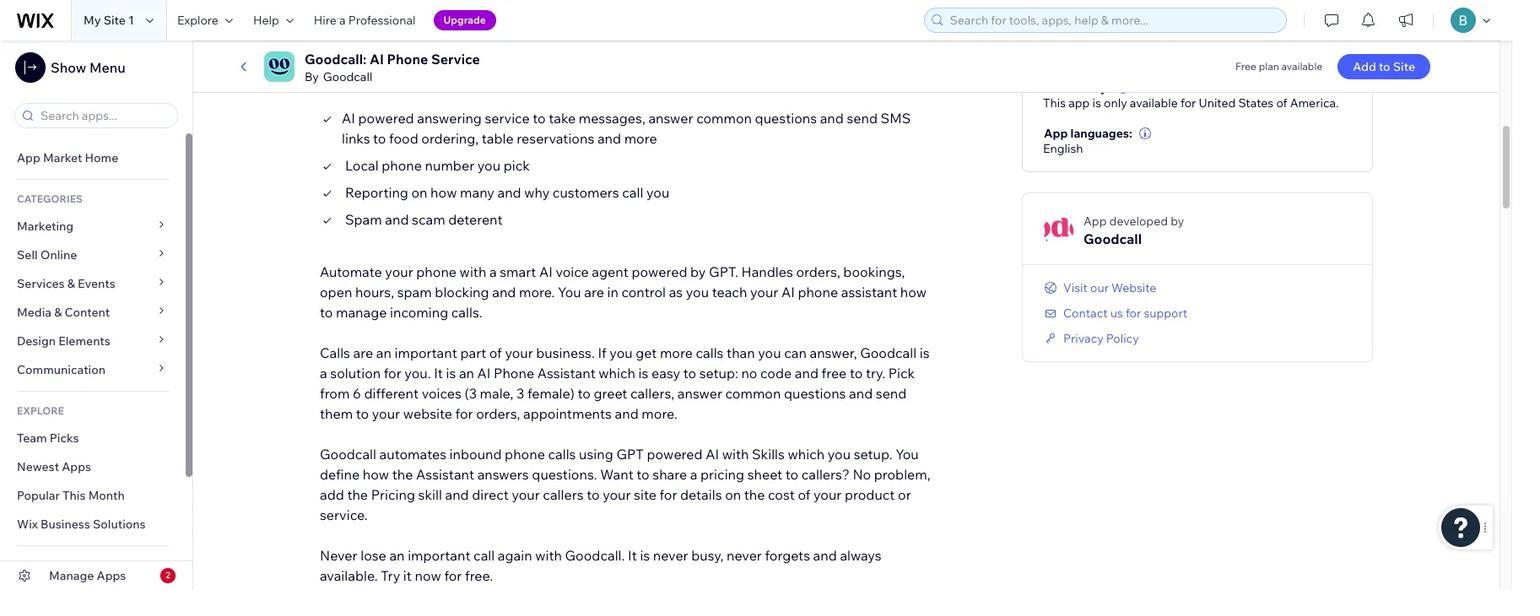 Task type: describe. For each thing, give the bounding box(es) containing it.
them
[[320, 405, 353, 422]]

for left united
[[1181, 95, 1197, 110]]

app for app developed by goodcall
[[1084, 213, 1107, 228]]

more inside automate your phone with a smart ai voice agent powered by gpt. handles orders, bookings, open hours, spam blocking and more.   you are in control as you teach your ai phone assistant how to manage incoming calls. calls are an important part of your business.  if you get more calls than you can answer, goodcall is a solution for you.  it is an ai phone assistant which is easy to setup: no code and free to try.   pick from 6 different voices (3 male, 3 female) to greet callers, answer common questions and send them to your website for orders, appointments and more. goodcall automates inbound phone calls using gpt powered ai with skills which you setup.  you define how the assistant answers questions.  want to share a pricing sheet to callers?  no problem, add the pricing skill and direct your callers to your site for details on the cost of your product or service. never lose an important call again with goodcall.  it is never busy, never forgets and always available.  try it now for free.
[[660, 344, 693, 361]]

help
[[253, 13, 279, 28]]

sidebar element
[[0, 41, 193, 590]]

and left why
[[498, 184, 521, 201]]

hours,
[[355, 283, 394, 300]]

visit our website
[[1064, 280, 1157, 295]]

sell online link
[[0, 241, 186, 269]]

goodcall: ai phone service by goodcall
[[305, 51, 480, 84]]

2 vertical spatial an
[[390, 547, 405, 564]]

you right if
[[610, 344, 633, 361]]

reporting on how many and why customers call you
[[345, 184, 670, 201]]

using
[[579, 445, 614, 462]]

local
[[345, 157, 379, 174]]

1 horizontal spatial this
[[1044, 95, 1066, 110]]

calls.
[[451, 304, 483, 321]]

a inside hire a professional link
[[339, 13, 346, 28]]

to right links
[[373, 130, 386, 147]]

1 vertical spatial powered
[[632, 263, 688, 280]]

and down the greet
[[615, 405, 639, 422]]

now
[[415, 567, 441, 584]]

1 horizontal spatial assistant
[[538, 364, 596, 381]]

try
[[381, 567, 400, 584]]

availability:
[[1044, 80, 1111, 95]]

your up 3 at the bottom left of page
[[505, 344, 533, 361]]

can
[[784, 344, 807, 361]]

website
[[403, 405, 453, 422]]

1 horizontal spatial it
[[628, 547, 637, 564]]

food
[[389, 130, 419, 147]]

a left smart
[[490, 263, 497, 280]]

goodcall: ai phone service  logo image
[[264, 51, 295, 82]]

1 vertical spatial which
[[788, 445, 825, 462]]

phone up spam at left
[[416, 263, 457, 280]]

by inside automate your phone with a smart ai voice agent powered by gpt. handles orders, bookings, open hours, spam blocking and more.   you are in control as you teach your ai phone assistant how to manage incoming calls. calls are an important part of your business.  if you get more calls than you can answer, goodcall is a solution for you.  it is an ai phone assistant which is easy to setup: no code and free to try.   pick from 6 different voices (3 male, 3 female) to greet callers, answer common questions and send them to your website for orders, appointments and more. goodcall automates inbound phone calls using gpt powered ai with skills which you setup.  you define how the assistant answers questions.  want to share a pricing sheet to callers?  no problem, add the pricing skill and direct your callers to your site for details on the cost of your product or service. never lose an important call again with goodcall.  it is never busy, never forgets and always available.  try it now for free.
[[691, 263, 706, 280]]

and down try.
[[849, 385, 873, 402]]

2 vertical spatial of
[[798, 486, 811, 503]]

answers
[[478, 466, 529, 483]]

0 vertical spatial site
[[104, 13, 126, 28]]

goodcall: for goodcall: ai phone service by goodcall
[[305, 51, 367, 68]]

why
[[524, 184, 550, 201]]

define
[[320, 466, 360, 483]]

sell online
[[17, 247, 77, 263]]

to up site
[[637, 466, 650, 483]]

app for app languages:
[[1044, 125, 1068, 141]]

popular this month
[[17, 488, 125, 503]]

0 horizontal spatial available
[[1130, 95, 1178, 110]]

ai powered answering service to take messages, answer common questions and send sms links to food ordering, table reservations and more
[[342, 109, 911, 147]]

answer inside ai powered answering service to take messages, answer common questions and send sms links to food ordering, table reservations and more
[[649, 109, 694, 126]]

to down open
[[320, 304, 333, 321]]

2 vertical spatial how
[[363, 466, 389, 483]]

support
[[1144, 305, 1188, 321]]

deterent
[[449, 211, 503, 228]]

apps for newest apps
[[62, 459, 91, 474]]

sell
[[17, 247, 38, 263]]

to left try.
[[850, 364, 863, 381]]

online
[[40, 247, 77, 263]]

communication
[[17, 362, 108, 377]]

to right the callers
[[587, 486, 600, 503]]

table
[[482, 130, 514, 147]]

no
[[853, 466, 871, 483]]

your down want
[[603, 486, 631, 503]]

callers?
[[802, 466, 850, 483]]

common inside ai powered answering service to take messages, answer common questions and send sms links to food ordering, table reservations and more
[[697, 109, 752, 126]]

pricing
[[371, 486, 415, 503]]

phone up answers
[[505, 445, 545, 462]]

spam and scam deterent
[[345, 211, 503, 228]]

automate
[[320, 263, 382, 280]]

team picks link
[[0, 424, 186, 453]]

popular this month link
[[0, 481, 186, 510]]

sms
[[881, 109, 911, 126]]

hire
[[314, 13, 337, 28]]

male,
[[480, 385, 514, 402]]

us
[[1111, 305, 1124, 321]]

greet
[[594, 385, 628, 402]]

app languages:
[[1044, 125, 1133, 141]]

control
[[622, 283, 666, 300]]

services & events link
[[0, 269, 186, 298]]

& for events
[[67, 276, 75, 291]]

app market home
[[17, 150, 118, 165]]

skills
[[752, 445, 785, 462]]

show menu
[[51, 59, 126, 76]]

1 horizontal spatial available
[[1282, 60, 1323, 73]]

market
[[43, 150, 82, 165]]

0 horizontal spatial orders,
[[476, 405, 520, 422]]

try.
[[866, 364, 886, 381]]

blocking
[[435, 283, 489, 300]]

your down callers?
[[814, 486, 842, 503]]

0 vertical spatial on
[[412, 184, 428, 201]]

ai inside ai powered answering service to take messages, answer common questions and send sms links to food ordering, table reservations and more
[[342, 109, 355, 126]]

for down share
[[660, 486, 678, 503]]

1 vertical spatial calls
[[548, 445, 576, 462]]

0 vertical spatial an
[[376, 344, 392, 361]]

home
[[85, 150, 118, 165]]

questions.
[[532, 466, 597, 483]]

more inside ai powered answering service to take messages, answer common questions and send sms links to food ordering, table reservations and more
[[624, 130, 657, 147]]

sheet
[[748, 466, 783, 483]]

developed by goodcall image
[[1044, 216, 1074, 246]]

1 vertical spatial with
[[722, 445, 749, 462]]

privacy policy link
[[1044, 331, 1139, 346]]

to down 6
[[356, 405, 369, 422]]

your up spam at left
[[385, 263, 413, 280]]

and down smart
[[492, 283, 516, 300]]

you up callers?
[[828, 445, 851, 462]]

app
[[1069, 95, 1090, 110]]

your down handles
[[751, 283, 779, 300]]

design elements
[[17, 333, 110, 349]]

picks
[[50, 431, 79, 446]]

skill
[[418, 486, 442, 503]]

ai inside goodcall: ai phone service by goodcall
[[370, 51, 384, 68]]

inbound
[[450, 445, 502, 462]]

phone down food on the top
[[382, 157, 422, 174]]

on inside automate your phone with a smart ai voice agent powered by gpt. handles orders, bookings, open hours, spam blocking and more.   you are in control as you teach your ai phone assistant how to manage incoming calls. calls are an important part of your business.  if you get more calls than you can answer, goodcall is a solution for you.  it is an ai phone assistant which is easy to setup: no code and free to try.   pick from 6 different voices (3 male, 3 female) to greet callers, answer common questions and send them to your website for orders, appointments and more. goodcall automates inbound phone calls using gpt powered ai with skills which you setup.  you define how the assistant answers questions.  want to share a pricing sheet to callers?  no problem, add the pricing skill and direct your callers to your site for details on the cost of your product or service. never lose an important call again with goodcall.  it is never busy, never forgets and always available.  try it now for free.
[[725, 486, 741, 503]]

and left always
[[814, 547, 837, 564]]

add
[[320, 486, 344, 503]]

ai down handles
[[782, 283, 795, 300]]

manage
[[49, 568, 94, 583]]

and down can
[[795, 364, 819, 381]]

ai up "answering"
[[405, 65, 424, 87]]

you left "pick"
[[478, 157, 501, 174]]

a up details at the left of the page
[[690, 466, 698, 483]]

app market home link
[[0, 144, 186, 172]]

0 vertical spatial orders,
[[796, 263, 841, 280]]

voices
[[422, 385, 462, 402]]

questions inside automate your phone with a smart ai voice agent powered by gpt. handles orders, bookings, open hours, spam blocking and more.   you are in control as you teach your ai phone assistant how to manage incoming calls. calls are an important part of your business.  if you get more calls than you can answer, goodcall is a solution for you.  it is an ai phone assistant which is easy to setup: no code and free to try.   pick from 6 different voices (3 male, 3 female) to greet callers, answer common questions and send them to your website for orders, appointments and more. goodcall automates inbound phone calls using gpt powered ai with skills which you setup.  you define how the assistant answers questions.  want to share a pricing sheet to callers?  no problem, add the pricing skill and direct your callers to your site for details on the cost of your product or service. never lose an important call again with goodcall.  it is never busy, never forgets and always available.  try it now for free.
[[784, 385, 846, 402]]

business.
[[536, 344, 595, 361]]

goodcall inside app developed by goodcall
[[1084, 230, 1142, 247]]

help button
[[243, 0, 304, 41]]

answer inside automate your phone with a smart ai voice agent powered by gpt. handles orders, bookings, open hours, spam blocking and more.   you are in control as you teach your ai phone assistant how to manage incoming calls. calls are an important part of your business.  if you get more calls than you can answer, goodcall is a solution for you.  it is an ai phone assistant which is easy to setup: no code and free to try.   pick from 6 different voices (3 male, 3 female) to greet callers, answer common questions and send them to your website for orders, appointments and more. goodcall automates inbound phone calls using gpt powered ai with skills which you setup.  you define how the assistant answers questions.  want to share a pricing sheet to callers?  no problem, add the pricing skill and direct your callers to your site for details on the cost of your product or service. never lose an important call again with goodcall.  it is never busy, never forgets and always available.  try it now for free.
[[678, 385, 723, 402]]

problem,
[[874, 466, 931, 483]]

service for goodcall: ai phone service by goodcall
[[431, 51, 480, 68]]

professional
[[348, 13, 416, 28]]

call inside automate your phone with a smart ai voice agent powered by gpt. handles orders, bookings, open hours, spam blocking and more.   you are in control as you teach your ai phone assistant how to manage incoming calls. calls are an important part of your business.  if you get more calls than you can answer, goodcall is a solution for you.  it is an ai phone assistant which is easy to setup: no code and free to try.   pick from 6 different voices (3 male, 3 female) to greet callers, answer common questions and send them to your website for orders, appointments and more. goodcall automates inbound phone calls using gpt powered ai with skills which you setup.  you define how the assistant answers questions.  want to share a pricing sheet to callers?  no problem, add the pricing skill and direct your callers to your site for details on the cost of your product or service. never lose an important call again with goodcall.  it is never busy, never forgets and always available.  try it now for free.
[[474, 547, 495, 564]]

and left scam
[[385, 211, 409, 228]]

take
[[549, 109, 576, 126]]

or
[[898, 486, 912, 503]]

popular
[[17, 488, 60, 503]]

apps for manage apps
[[97, 568, 126, 583]]

to right easy at the left
[[684, 364, 697, 381]]

ai up "pricing"
[[706, 445, 719, 462]]

1 vertical spatial of
[[490, 344, 502, 361]]

& for content
[[54, 305, 62, 320]]

0 horizontal spatial are
[[353, 344, 373, 361]]

1 vertical spatial an
[[459, 364, 474, 381]]

phone for overview
[[428, 65, 482, 87]]

2 never from the left
[[727, 547, 762, 564]]

0 horizontal spatial the
[[347, 486, 368, 503]]

solution
[[330, 364, 381, 381]]

send inside automate your phone with a smart ai voice agent powered by gpt. handles orders, bookings, open hours, spam blocking and more.   you are in control as you teach your ai phone assistant how to manage incoming calls. calls are an important part of your business.  if you get more calls than you can answer, goodcall is a solution for you.  it is an ai phone assistant which is easy to setup: no code and free to try.   pick from 6 different voices (3 male, 3 female) to greet callers, answer common questions and send them to your website for orders, appointments and more. goodcall automates inbound phone calls using gpt powered ai with skills which you setup.  you define how the assistant answers questions.  want to share a pricing sheet to callers?  no problem, add the pricing skill and direct your callers to your site for details on the cost of your product or service. never lose an important call again with goodcall.  it is never busy, never forgets and always available.  try it now for free.
[[876, 385, 907, 402]]

2
[[166, 570, 170, 581]]

2 vertical spatial powered
[[647, 445, 703, 462]]

menu
[[89, 59, 126, 76]]

0 vertical spatial which
[[599, 364, 636, 381]]

free
[[1236, 60, 1257, 73]]

ordering,
[[422, 130, 479, 147]]

to
[[47, 559, 61, 572]]

services & events
[[17, 276, 115, 291]]

phone for by
[[387, 51, 428, 68]]

1 vertical spatial you
[[896, 445, 919, 462]]

product
[[845, 486, 895, 503]]

site inside button
[[1394, 59, 1416, 74]]

for up 'different'
[[384, 364, 402, 381]]

callers,
[[631, 385, 675, 402]]



Task type: vqa. For each thing, say whether or not it's contained in the screenshot.
leftmost Which
yes



Task type: locate. For each thing, give the bounding box(es) containing it.
1 horizontal spatial app
[[1044, 125, 1068, 141]]

visit
[[1064, 280, 1088, 295]]

1 vertical spatial it
[[628, 547, 637, 564]]

1 never from the left
[[653, 547, 689, 564]]

1 vertical spatial are
[[353, 344, 373, 361]]

how
[[431, 184, 457, 201], [901, 283, 927, 300], [363, 466, 389, 483]]

female)
[[528, 385, 575, 402]]

for down (3
[[456, 405, 473, 422]]

0 horizontal spatial it
[[434, 364, 443, 381]]

1 vertical spatial questions
[[784, 385, 846, 402]]

upgrade button
[[434, 10, 496, 30]]

are left in
[[584, 283, 604, 300]]

automate your phone with a smart ai voice agent powered by gpt. handles orders, bookings, open hours, spam blocking and more.   you are in control as you teach your ai phone assistant how to manage incoming calls. calls are an important part of your business.  if you get more calls than you can answer, goodcall is a solution for you.  it is an ai phone assistant which is easy to setup: no code and free to try.   pick from 6 different voices (3 male, 3 female) to greet callers, answer common questions and send them to your website for orders, appointments and more. goodcall automates inbound phone calls using gpt powered ai with skills which you setup.  you define how the assistant answers questions.  want to share a pricing sheet to callers?  no problem, add the pricing skill and direct your callers to your site for details on the cost of your product or service. never lose an important call again with goodcall.  it is never busy, never forgets and always available.  try it now for free.
[[320, 263, 931, 584]]

1 horizontal spatial more.
[[642, 405, 678, 422]]

goodcall: up by in the top left of the page
[[305, 51, 367, 68]]

lose
[[361, 547, 387, 564]]

1 vertical spatial &
[[54, 305, 62, 320]]

calls up setup:
[[696, 344, 724, 361]]

by left gpt. at the top
[[691, 263, 706, 280]]

ai left voice
[[539, 263, 553, 280]]

which
[[599, 364, 636, 381], [788, 445, 825, 462]]

answering
[[417, 109, 482, 126]]

app for app market home
[[17, 150, 40, 165]]

orders, right handles
[[796, 263, 841, 280]]

phone left the assistant
[[798, 283, 838, 300]]

how down 'number'
[[431, 184, 457, 201]]

answer right messages,
[[649, 109, 694, 126]]

0 horizontal spatial with
[[460, 263, 487, 280]]

0 vertical spatial by
[[1171, 213, 1185, 228]]

0 horizontal spatial app
[[17, 150, 40, 165]]

2 horizontal spatial of
[[1277, 95, 1288, 110]]

(3
[[465, 385, 477, 402]]

0 horizontal spatial service
[[431, 51, 480, 68]]

phone
[[387, 51, 428, 68], [428, 65, 482, 87], [494, 364, 535, 381]]

assistant up skill
[[416, 466, 475, 483]]

and down messages,
[[598, 130, 621, 147]]

busy,
[[692, 547, 724, 564]]

goodcall up define
[[320, 445, 377, 462]]

on down "pricing"
[[725, 486, 741, 503]]

0 vertical spatial more.
[[519, 283, 555, 300]]

team
[[17, 431, 47, 446]]

& right media on the left bottom of page
[[54, 305, 62, 320]]

more
[[624, 130, 657, 147], [660, 344, 693, 361]]

app inside app developed by goodcall
[[1084, 213, 1107, 228]]

team picks
[[17, 431, 79, 446]]

a up "from"
[[320, 364, 327, 381]]

1 vertical spatial important
[[408, 547, 471, 564]]

1 horizontal spatial call
[[622, 184, 644, 201]]

0 vertical spatial more
[[624, 130, 657, 147]]

your down answers
[[512, 486, 540, 503]]

newest
[[17, 459, 59, 474]]

communication link
[[0, 355, 186, 384]]

0 horizontal spatial on
[[412, 184, 428, 201]]

goodcall: inside goodcall: ai phone service by goodcall
[[305, 51, 367, 68]]

wix
[[17, 517, 38, 532]]

0 vertical spatial send
[[847, 109, 878, 126]]

assistant down business.
[[538, 364, 596, 381]]

by right developed
[[1171, 213, 1185, 228]]

important up you.
[[395, 344, 457, 361]]

marketing link
[[0, 212, 186, 241]]

service up "service"
[[486, 65, 550, 87]]

1 vertical spatial this
[[63, 488, 86, 503]]

an up the solution
[[376, 344, 392, 361]]

which up the greet
[[599, 364, 636, 381]]

goodcall up try.
[[860, 344, 917, 361]]

phone inside goodcall: ai phone service by goodcall
[[387, 51, 428, 68]]

1 horizontal spatial calls
[[696, 344, 724, 361]]

0 vertical spatial call
[[622, 184, 644, 201]]

app
[[1044, 125, 1068, 141], [17, 150, 40, 165], [1084, 213, 1107, 228]]

questions inside ai powered answering service to take messages, answer common questions and send sms links to food ordering, table reservations and more
[[755, 109, 817, 126]]

1 vertical spatial available
[[1130, 95, 1178, 110]]

1 horizontal spatial &
[[67, 276, 75, 291]]

0 vertical spatial you
[[558, 283, 581, 300]]

and left sms
[[820, 109, 844, 126]]

elements
[[58, 333, 110, 349]]

it up voices
[[434, 364, 443, 381]]

1 vertical spatial site
[[1394, 59, 1416, 74]]

send left sms
[[847, 109, 878, 126]]

with right again
[[535, 547, 562, 564]]

0 horizontal spatial more.
[[519, 283, 555, 300]]

this
[[1044, 95, 1066, 110], [63, 488, 86, 503]]

0 vertical spatial this
[[1044, 95, 1066, 110]]

call up "free."
[[474, 547, 495, 564]]

explore
[[17, 404, 64, 417]]

1 horizontal spatial which
[[788, 445, 825, 462]]

code
[[761, 364, 792, 381]]

to up cost
[[786, 466, 799, 483]]

show menu button
[[15, 52, 126, 83]]

teach
[[712, 283, 747, 300]]

1 horizontal spatial service
[[486, 65, 550, 87]]

0 vertical spatial answer
[[649, 109, 694, 126]]

which up callers?
[[788, 445, 825, 462]]

to up appointments
[[578, 385, 591, 402]]

media & content link
[[0, 298, 186, 327]]

2 horizontal spatial how
[[901, 283, 927, 300]]

0 vertical spatial powered
[[358, 109, 414, 126]]

policy
[[1107, 331, 1139, 346]]

0 horizontal spatial calls
[[548, 445, 576, 462]]

1 vertical spatial app
[[17, 150, 40, 165]]

app right developed by goodcall image
[[1084, 213, 1107, 228]]

free.
[[465, 567, 493, 584]]

your
[[385, 263, 413, 280], [751, 283, 779, 300], [505, 344, 533, 361], [372, 405, 400, 422], [512, 486, 540, 503], [603, 486, 631, 503], [814, 486, 842, 503]]

&
[[67, 276, 75, 291], [54, 305, 62, 320]]

pricing
[[701, 466, 745, 483]]

1 horizontal spatial by
[[1171, 213, 1185, 228]]

service for goodcall: ai phone service  overview
[[486, 65, 550, 87]]

services
[[17, 276, 65, 291]]

show
[[51, 59, 86, 76]]

Search for tools, apps, help & more... field
[[945, 8, 1282, 32]]

pick
[[504, 157, 530, 174]]

an up try
[[390, 547, 405, 564]]

0 horizontal spatial by
[[691, 263, 706, 280]]

marketing
[[17, 219, 74, 234]]

answer down setup:
[[678, 385, 723, 402]]

callers
[[543, 486, 584, 503]]

1 horizontal spatial orders,
[[796, 263, 841, 280]]

ai up links
[[342, 109, 355, 126]]

0 horizontal spatial &
[[54, 305, 62, 320]]

cost
[[768, 486, 795, 503]]

powered up "control"
[[632, 263, 688, 280]]

automates
[[380, 445, 447, 462]]

for right "us"
[[1126, 305, 1142, 321]]

1 horizontal spatial how
[[431, 184, 457, 201]]

more. down "callers,"
[[642, 405, 678, 422]]

a
[[339, 13, 346, 28], [490, 263, 497, 280], [320, 364, 327, 381], [690, 466, 698, 483]]

a right hire
[[339, 13, 346, 28]]

0 vertical spatial app
[[1044, 125, 1068, 141]]

available right only
[[1130, 95, 1178, 110]]

links
[[342, 130, 370, 147]]

it
[[403, 567, 412, 584]]

english
[[1044, 141, 1084, 156]]

2 horizontal spatial the
[[744, 486, 765, 503]]

design
[[17, 333, 56, 349]]

of right the part
[[490, 344, 502, 361]]

you
[[92, 559, 114, 572]]

of
[[1277, 95, 1288, 110], [490, 344, 502, 361], [798, 486, 811, 503]]

by inside app developed by goodcall
[[1171, 213, 1185, 228]]

1 horizontal spatial more
[[660, 344, 693, 361]]

& inside 'link'
[[67, 276, 75, 291]]

1 vertical spatial answer
[[678, 385, 723, 402]]

free
[[822, 364, 847, 381]]

0 vertical spatial it
[[434, 364, 443, 381]]

local phone number you pick
[[345, 157, 530, 174]]

if
[[598, 344, 607, 361]]

available right plan on the top of the page
[[1282, 60, 1323, 73]]

2 vertical spatial with
[[535, 547, 562, 564]]

phone
[[382, 157, 422, 174], [416, 263, 457, 280], [798, 283, 838, 300], [505, 445, 545, 462]]

0 vertical spatial available
[[1282, 60, 1323, 73]]

goodcall: for goodcall: ai phone service  overview
[[320, 65, 401, 87]]

appointments
[[524, 405, 612, 422]]

send inside ai powered answering service to take messages, answer common questions and send sms links to food ordering, table reservations and more
[[847, 109, 878, 126]]

1 vertical spatial on
[[725, 486, 741, 503]]

this left app
[[1044, 95, 1066, 110]]

hire a professional link
[[304, 0, 426, 41]]

Search apps... field
[[35, 104, 172, 127]]

2 horizontal spatial app
[[1084, 213, 1107, 228]]

1 vertical spatial more
[[660, 344, 693, 361]]

1 vertical spatial by
[[691, 263, 706, 280]]

0 vertical spatial questions
[[755, 109, 817, 126]]

ai down professional
[[370, 51, 384, 68]]

0 horizontal spatial which
[[599, 364, 636, 381]]

phone up 3 at the bottom left of page
[[494, 364, 535, 381]]

this inside 'sidebar' element
[[63, 488, 86, 503]]

apps
[[17, 559, 44, 572]]

1 horizontal spatial site
[[1394, 59, 1416, 74]]

1 horizontal spatial you
[[896, 445, 919, 462]]

content
[[65, 305, 110, 320]]

are up the solution
[[353, 344, 373, 361]]

0 vertical spatial important
[[395, 344, 457, 361]]

0 vertical spatial assistant
[[538, 364, 596, 381]]

never
[[320, 547, 358, 564]]

to left take
[[533, 109, 546, 126]]

important
[[395, 344, 457, 361], [408, 547, 471, 564]]

and right skill
[[445, 486, 469, 503]]

as
[[669, 283, 683, 300]]

to inside button
[[1379, 59, 1391, 74]]

service down the upgrade button
[[431, 51, 480, 68]]

by
[[1171, 213, 1185, 228], [691, 263, 706, 280]]

reservations
[[517, 130, 595, 147]]

powered up share
[[647, 445, 703, 462]]

you down ai powered answering service to take messages, answer common questions and send sms links to food ordering, table reservations and more
[[647, 184, 670, 201]]

contact
[[1064, 305, 1108, 321]]

ai down the part
[[478, 364, 491, 381]]

explore
[[177, 13, 219, 28]]

app left languages:
[[1044, 125, 1068, 141]]

with up "pricing"
[[722, 445, 749, 462]]

share
[[653, 466, 687, 483]]

1 vertical spatial more.
[[642, 405, 678, 422]]

1 vertical spatial orders,
[[476, 405, 520, 422]]

goodcall inside goodcall: ai phone service by goodcall
[[323, 69, 373, 84]]

wix business solutions
[[17, 517, 146, 532]]

you right "as"
[[686, 283, 709, 300]]

0 horizontal spatial apps
[[62, 459, 91, 474]]

your down 'different'
[[372, 405, 400, 422]]

assistant
[[538, 364, 596, 381], [416, 466, 475, 483]]

1 horizontal spatial apps
[[97, 568, 126, 583]]

0 horizontal spatial how
[[363, 466, 389, 483]]

you up problem,
[[896, 445, 919, 462]]

app inside 'sidebar' element
[[17, 150, 40, 165]]

site left 1
[[104, 13, 126, 28]]

goodcall right by in the top left of the page
[[323, 69, 373, 84]]

0 horizontal spatial of
[[490, 344, 502, 361]]

1 horizontal spatial of
[[798, 486, 811, 503]]

it right the goodcall.
[[628, 547, 637, 564]]

0 horizontal spatial assistant
[[416, 466, 475, 483]]

number
[[425, 157, 475, 174]]

0 horizontal spatial never
[[653, 547, 689, 564]]

is
[[1093, 95, 1102, 110], [920, 344, 930, 361], [446, 364, 456, 381], [639, 364, 649, 381], [640, 547, 650, 564]]

for right now
[[444, 567, 462, 584]]

spam
[[345, 211, 382, 228]]

to right add
[[1379, 59, 1391, 74]]

how up pricing
[[363, 466, 389, 483]]

0 vertical spatial common
[[697, 109, 752, 126]]

phone inside automate your phone with a smart ai voice agent powered by gpt. handles orders, bookings, open hours, spam blocking and more.   you are in control as you teach your ai phone assistant how to manage incoming calls. calls are an important part of your business.  if you get more calls than you can answer, goodcall is a solution for you.  it is an ai phone assistant which is easy to setup: no code and free to try.   pick from 6 different voices (3 male, 3 female) to greet callers, answer common questions and send them to your website for orders, appointments and more. goodcall automates inbound phone calls using gpt powered ai with skills which you setup.  you define how the assistant answers questions.  want to share a pricing sheet to callers?  no problem, add the pricing skill and direct your callers to your site for details on the cost of your product or service. never lose an important call again with goodcall.  it is never busy, never forgets and always available.  try it now for free.
[[494, 364, 535, 381]]

common inside automate your phone with a smart ai voice agent powered by gpt. handles orders, bookings, open hours, spam blocking and more.   you are in control as you teach your ai phone assistant how to manage incoming calls. calls are an important part of your business.  if you get more calls than you can answer, goodcall is a solution for you.  it is an ai phone assistant which is easy to setup: no code and free to try.   pick from 6 different voices (3 male, 3 female) to greet callers, answer common questions and send them to your website for orders, appointments and more. goodcall automates inbound phone calls using gpt powered ai with skills which you setup.  you define how the assistant answers questions.  want to share a pricing sheet to callers?  no problem, add the pricing skill and direct your callers to your site for details on the cost of your product or service. never lose an important call again with goodcall.  it is never busy, never forgets and always available.  try it now for free.
[[726, 385, 781, 402]]

0 horizontal spatial more
[[624, 130, 657, 147]]

service inside goodcall: ai phone service by goodcall
[[431, 51, 480, 68]]

call right customers
[[622, 184, 644, 201]]

questions
[[755, 109, 817, 126], [784, 385, 846, 402]]

the down the sheet
[[744, 486, 765, 503]]

the up pricing
[[392, 466, 413, 483]]

1 vertical spatial apps
[[97, 568, 126, 583]]

never left busy, on the left bottom of page
[[653, 547, 689, 564]]

1 horizontal spatial never
[[727, 547, 762, 564]]

goodcall down developed
[[1084, 230, 1142, 247]]

events
[[78, 276, 115, 291]]

of right cost
[[798, 486, 811, 503]]

0 vertical spatial apps
[[62, 459, 91, 474]]

0 vertical spatial are
[[584, 283, 604, 300]]

on up spam and scam deterent
[[412, 184, 428, 201]]

powered inside ai powered answering service to take messages, answer common questions and send sms links to food ordering, table reservations and more
[[358, 109, 414, 126]]

apps up popular this month
[[62, 459, 91, 474]]

0 horizontal spatial call
[[474, 547, 495, 564]]

upgrade
[[444, 14, 486, 26]]

0 vertical spatial how
[[431, 184, 457, 201]]

again
[[498, 547, 532, 564]]

0 vertical spatial with
[[460, 263, 487, 280]]

& left events
[[67, 276, 75, 291]]

the up "service."
[[347, 486, 368, 503]]

1 vertical spatial common
[[726, 385, 781, 402]]

orders, down the 'male,'
[[476, 405, 520, 422]]

our
[[1091, 280, 1109, 295]]

only
[[1104, 95, 1128, 110]]

easy
[[652, 364, 681, 381]]

0 horizontal spatial site
[[104, 13, 126, 28]]

united
[[1199, 95, 1236, 110]]

phone up "answering"
[[428, 65, 482, 87]]

orders,
[[796, 263, 841, 280], [476, 405, 520, 422]]

important up now
[[408, 547, 471, 564]]

0 vertical spatial of
[[1277, 95, 1288, 110]]

1 vertical spatial assistant
[[416, 466, 475, 483]]

2 horizontal spatial with
[[722, 445, 749, 462]]

0 vertical spatial &
[[67, 276, 75, 291]]

1 horizontal spatial the
[[392, 466, 413, 483]]

site right add
[[1394, 59, 1416, 74]]

you up "code"
[[758, 344, 781, 361]]

1 vertical spatial call
[[474, 547, 495, 564]]

newest apps link
[[0, 453, 186, 481]]



